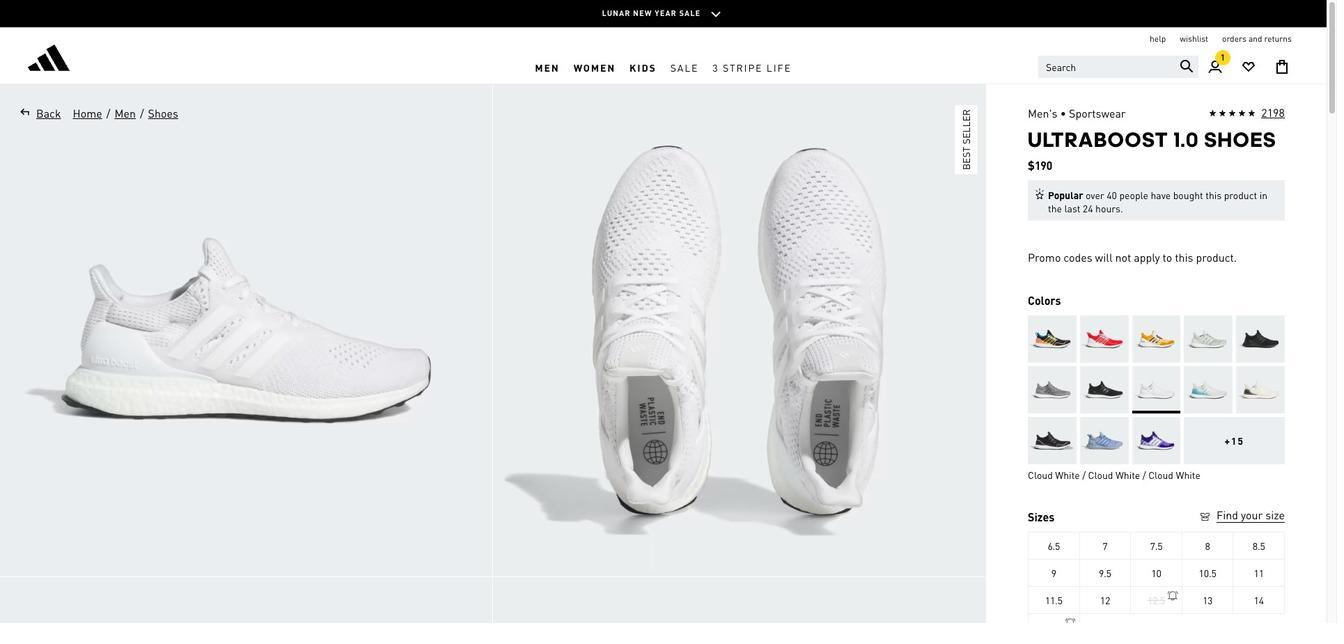 Task type: describe. For each thing, give the bounding box(es) containing it.
find your size image
[[1199, 511, 1212, 524]]

6.5
[[1048, 540, 1060, 552]]

3 stripe life
[[713, 61, 792, 73]]

11.5
[[1045, 594, 1063, 607]]

stripe
[[723, 61, 763, 73]]

product color: core black / core black / wonder quartz image
[[1028, 417, 1077, 465]]

sizes
[[1028, 510, 1055, 524]]

men
[[535, 61, 560, 73]]

2198
[[1261, 105, 1285, 120]]

9
[[1051, 567, 1056, 580]]

$190
[[1028, 158, 1053, 173]]

2198 button
[[1209, 105, 1285, 122]]

1 link
[[1199, 50, 1232, 84]]

to
[[1163, 250, 1172, 265]]

find your size
[[1217, 508, 1285, 522]]

orders and returns
[[1222, 33, 1292, 44]]

this inside over 40 people have bought this product in the last 24 hours.
[[1206, 189, 1222, 201]]

ultraboost
[[1028, 127, 1169, 152]]

1 vertical spatial this
[[1175, 250, 1193, 265]]

1
[[1221, 52, 1225, 63]]

+15 button
[[1184, 417, 1285, 465]]

cloud white / cloud white / cloud white
[[1028, 469, 1201, 481]]

wishlist
[[1180, 33, 1208, 44]]

back link
[[14, 105, 62, 122]]

men link
[[114, 105, 136, 122]]

bought
[[1173, 189, 1203, 201]]

men link
[[528, 51, 567, 84]]

promo codes will not apply to this product.
[[1028, 250, 1237, 265]]

over 40 people have bought this product in the last 24 hours.
[[1048, 189, 1268, 215]]

3
[[713, 61, 719, 73]]

12 button
[[1080, 586, 1131, 614]]

product
[[1224, 189, 1257, 201]]

men
[[114, 106, 136, 120]]

lunar new year sale
[[602, 8, 701, 18]]

ultraboost 1.0 shoes $190
[[1028, 127, 1277, 173]]

kids link
[[623, 51, 664, 84]]

badge image
[[1035, 187, 1048, 201]]

7.5
[[1150, 540, 1163, 552]]

•
[[1060, 106, 1066, 120]]

home
[[73, 106, 102, 120]]

3 stripe life link
[[706, 51, 799, 84]]

8
[[1205, 540, 1210, 552]]

product color: cloud white / cloud white / cloud white image
[[1132, 366, 1181, 414]]

best seller
[[960, 109, 972, 170]]

help
[[1150, 33, 1166, 44]]

2 white from the left
[[1116, 469, 1140, 481]]

your
[[1241, 508, 1263, 522]]

10
[[1151, 567, 1162, 580]]

back
[[36, 106, 61, 120]]

24
[[1083, 202, 1093, 215]]

14
[[1254, 594, 1264, 607]]

shoes link
[[147, 105, 179, 122]]

size
[[1266, 508, 1285, 522]]

people
[[1120, 189, 1148, 201]]

product color: off white / off white / core black image
[[1236, 366, 1285, 414]]

sportswear
[[1069, 106, 1126, 120]]

/ right men
[[140, 106, 144, 120]]

6.5 button
[[1029, 532, 1080, 560]]

home link
[[72, 105, 103, 122]]

lunar
[[602, 8, 631, 18]]

hours.
[[1096, 202, 1123, 215]]

0 vertical spatial shoes
[[148, 106, 178, 120]]

men's • sportswear
[[1028, 106, 1126, 120]]

find your size button
[[1199, 508, 1285, 525]]

women
[[574, 61, 616, 73]]



Task type: vqa. For each thing, say whether or not it's contained in the screenshot.
first to the bottom
no



Task type: locate. For each thing, give the bounding box(es) containing it.
in
[[1260, 189, 1268, 201]]

1 vertical spatial product color: core black / core black / beam green image
[[1080, 366, 1129, 414]]

this right to
[[1175, 250, 1193, 265]]

3 cloud from the left
[[1149, 469, 1174, 481]]

1 horizontal spatial cloud
[[1088, 469, 1113, 481]]

0 horizontal spatial shoes
[[148, 106, 178, 120]]

product color: core black / core black / beam green image
[[1236, 316, 1285, 363], [1080, 366, 1129, 414]]

main navigation element
[[317, 51, 1010, 84]]

product color: crystal white / crystal white / preloved blue image
[[1184, 366, 1233, 414]]

product color: blue dawn / blue dawn / blue fusion image
[[1080, 417, 1129, 465]]

2 horizontal spatial white
[[1176, 469, 1201, 481]]

not
[[1115, 250, 1131, 265]]

+15
[[1225, 435, 1245, 447]]

2 cloud from the left
[[1088, 469, 1113, 481]]

0 horizontal spatial product color: core black / core black / beam green image
[[1080, 366, 1129, 414]]

11.5 button
[[1029, 586, 1080, 614]]

1 horizontal spatial product color: core black / core black / beam green image
[[1236, 316, 1285, 363]]

product color: core black / core black / bright blue image
[[1028, 316, 1077, 363]]

product color: active red / active red / core black image
[[1080, 316, 1129, 363]]

1 horizontal spatial shoes
[[1205, 127, 1277, 152]]

product color: lucid blue / cloud white / blue fusion image
[[1132, 417, 1181, 465]]

have
[[1151, 189, 1171, 201]]

shoes right men
[[148, 106, 178, 120]]

11
[[1254, 567, 1264, 580]]

1 vertical spatial shoes
[[1205, 127, 1277, 152]]

find
[[1217, 508, 1238, 522]]

codes
[[1064, 250, 1092, 265]]

men's
[[1028, 106, 1058, 120]]

white up 'find your size' image
[[1176, 469, 1201, 481]]

11 button
[[1234, 559, 1285, 587]]

8 button
[[1182, 532, 1234, 560]]

this
[[1206, 189, 1222, 201], [1175, 250, 1193, 265]]

seller
[[960, 109, 972, 144]]

8.5 button
[[1234, 532, 1285, 560]]

product color: core black / core black / beam green image up product color: off white / off white / core black image
[[1236, 316, 1285, 363]]

apply
[[1134, 250, 1160, 265]]

40
[[1107, 189, 1117, 201]]

9.5
[[1099, 567, 1111, 580]]

product.
[[1196, 250, 1237, 265]]

12
[[1100, 594, 1110, 607]]

kids
[[630, 61, 657, 73]]

the
[[1048, 202, 1062, 215]]

and
[[1249, 33, 1262, 44]]

sale left 3
[[670, 61, 699, 73]]

7 button
[[1080, 532, 1131, 560]]

colors
[[1028, 293, 1061, 308]]

will
[[1095, 250, 1113, 265]]

12.5
[[1148, 594, 1165, 607]]

cloud down product color: core black / core black / wonder quartz image
[[1028, 469, 1053, 481]]

/
[[106, 106, 110, 120], [140, 106, 144, 120], [1082, 469, 1086, 481], [1143, 469, 1146, 481]]

orders
[[1222, 33, 1247, 44]]

1 horizontal spatial this
[[1206, 189, 1222, 201]]

0 vertical spatial this
[[1206, 189, 1222, 201]]

1 white from the left
[[1055, 469, 1080, 481]]

8.5
[[1253, 540, 1265, 552]]

product color: core black / core black / beam green image up product color: blue dawn / blue dawn / blue fusion image
[[1080, 366, 1129, 414]]

10.5 button
[[1182, 559, 1234, 587]]

14 button
[[1234, 586, 1285, 614]]

0 horizontal spatial cloud
[[1028, 469, 1053, 481]]

/ left men
[[106, 106, 110, 120]]

returns
[[1264, 33, 1292, 44]]

orders and returns link
[[1222, 33, 1292, 45]]

7.5 button
[[1131, 532, 1182, 560]]

wishlist link
[[1180, 33, 1208, 45]]

13 button
[[1182, 586, 1234, 614]]

promo
[[1028, 250, 1061, 265]]

0 vertical spatial product color: core black / core black / beam green image
[[1236, 316, 1285, 363]]

/ down product color: blue dawn / blue dawn / blue fusion image
[[1082, 469, 1086, 481]]

new
[[633, 8, 652, 18]]

product color: linen green / linen green / silver green image
[[1184, 316, 1233, 363]]

cloud down product color: blue dawn / blue dawn / blue fusion image
[[1088, 469, 1113, 481]]

home / men / shoes
[[73, 106, 178, 120]]

13
[[1203, 594, 1213, 607]]

this right bought
[[1206, 189, 1222, 201]]

9.5 button
[[1080, 559, 1131, 587]]

shoes down 2198 button
[[1205, 127, 1277, 152]]

white down product color: blue dawn / blue dawn / blue fusion image
[[1116, 469, 1140, 481]]

popular
[[1048, 189, 1083, 201]]

cloud down product color: lucid blue / cloud white / blue fusion image
[[1149, 469, 1174, 481]]

1 vertical spatial sale
[[670, 61, 699, 73]]

white down product color: core black / core black / wonder quartz image
[[1055, 469, 1080, 481]]

2 horizontal spatial cloud
[[1149, 469, 1174, 481]]

best
[[960, 147, 972, 170]]

0 horizontal spatial this
[[1175, 250, 1193, 265]]

white ultraboost 1.0 shoes image
[[0, 84, 492, 577], [493, 84, 986, 577], [0, 577, 492, 623], [493, 577, 986, 623]]

year
[[655, 8, 677, 18]]

sale link
[[664, 51, 706, 84]]

over
[[1086, 189, 1104, 201]]

0 vertical spatial sale
[[679, 8, 701, 18]]

1 horizontal spatial white
[[1116, 469, 1140, 481]]

7
[[1103, 540, 1108, 552]]

product color: cloud white / team maroon / team colleg gold image
[[1132, 316, 1181, 363]]

sale inside main navigation element
[[670, 61, 699, 73]]

1.0
[[1174, 127, 1199, 152]]

1 cloud from the left
[[1028, 469, 1053, 481]]

Search field
[[1038, 56, 1199, 78]]

9 button
[[1029, 559, 1080, 587]]

0 horizontal spatial white
[[1055, 469, 1080, 481]]

sale right year
[[679, 8, 701, 18]]

last
[[1065, 202, 1080, 215]]

life
[[767, 61, 792, 73]]

10.5
[[1199, 567, 1216, 580]]

10 button
[[1131, 559, 1182, 587]]

shoes
[[148, 106, 178, 120], [1205, 127, 1277, 152]]

product color: grey three / grey five / core black image
[[1028, 366, 1077, 414]]

shoes inside ultraboost 1.0 shoes $190
[[1205, 127, 1277, 152]]

women link
[[567, 51, 623, 84]]

/ down product color: lucid blue / cloud white / blue fusion image
[[1143, 469, 1146, 481]]

12.5 button
[[1131, 586, 1182, 614]]

3 white from the left
[[1176, 469, 1201, 481]]



